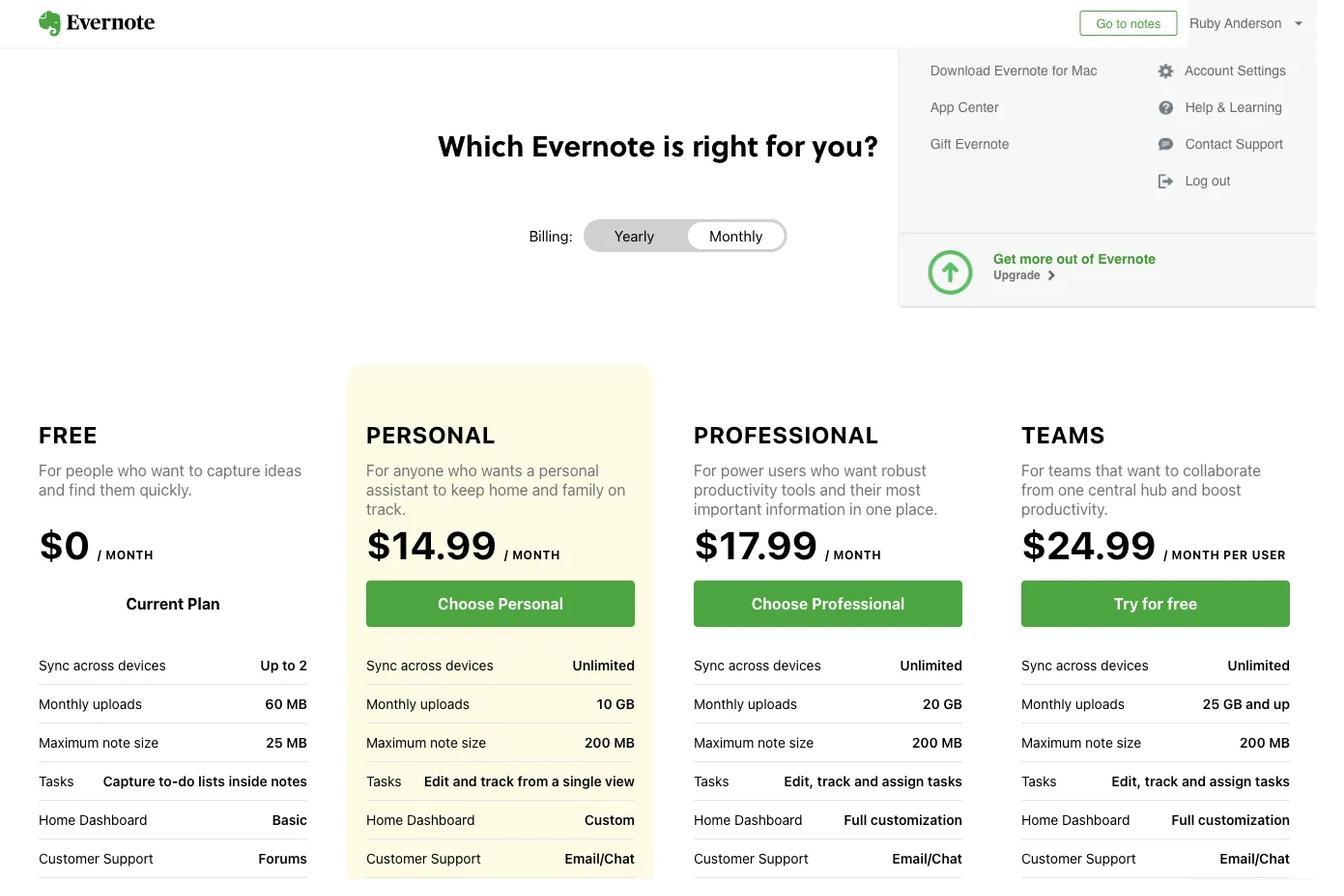 Task type: vqa. For each thing, say whether or not it's contained in the screenshot.


Task type: describe. For each thing, give the bounding box(es) containing it.
that
[[1096, 462, 1124, 480]]

25 for 25 mb
[[266, 735, 283, 751]]

more
[[1020, 251, 1053, 267]]

basic
[[272, 812, 307, 828]]

people
[[66, 462, 113, 480]]

month for $14.99
[[512, 548, 561, 562]]

uploads for 10 gb
[[420, 696, 470, 712]]

gb for 25
[[1224, 696, 1243, 712]]

to inside for anyone who wants a personal assistant to keep home and family on track.
[[433, 481, 447, 499]]

personal
[[498, 595, 564, 613]]

who for free
[[118, 462, 147, 480]]

customer support for 20 gb
[[694, 851, 809, 867]]

unlimited for 25 gb and up
[[1228, 658, 1291, 674]]

full for 25
[[1172, 812, 1195, 828]]

/ for $17.99
[[826, 548, 830, 562]]

mb for 60 mb
[[286, 735, 307, 751]]

track for 25
[[1145, 774, 1179, 790]]

choose professional
[[752, 595, 905, 613]]

user
[[1252, 548, 1287, 562]]

0 vertical spatial for
[[1053, 63, 1068, 78]]

month for $24.99
[[1172, 548, 1220, 562]]

evernote image
[[19, 11, 174, 37]]

customer for 10 gb
[[366, 851, 427, 867]]

note for 60 mb
[[102, 735, 130, 751]]

get more out of evernote
[[994, 251, 1156, 267]]

maximum for 25 gb and up
[[1022, 735, 1082, 751]]

25 gb and up
[[1203, 696, 1291, 712]]

$17.99 / month
[[694, 523, 882, 568]]

is
[[663, 124, 685, 165]]

plan
[[187, 595, 220, 613]]

home for 20
[[694, 812, 731, 828]]

10 gb
[[597, 696, 635, 712]]

across for 60
[[73, 657, 114, 673]]

do
[[178, 774, 195, 790]]

across for 20
[[729, 657, 770, 673]]

keep
[[451, 481, 485, 499]]

&
[[1217, 100, 1227, 115]]

$24.99
[[1022, 523, 1156, 568]]

in
[[850, 500, 862, 519]]

size for 10 gb
[[462, 735, 486, 751]]

personal
[[366, 421, 496, 449]]

central
[[1089, 481, 1137, 499]]

to-
[[159, 774, 178, 790]]

most
[[886, 481, 921, 499]]

note for 10 gb
[[430, 735, 458, 751]]

their
[[850, 481, 882, 499]]

try
[[1114, 595, 1139, 613]]

/ for $24.99
[[1164, 548, 1169, 562]]

support for 10 gb
[[431, 851, 481, 867]]

settings
[[1238, 63, 1287, 78]]

up
[[260, 658, 279, 674]]

capture
[[103, 774, 155, 790]]

want for teams
[[1128, 462, 1161, 480]]

and inside for people who want to capture ideas and find them quickly.
[[39, 481, 65, 499]]

choose personal button
[[366, 581, 635, 627]]

1 horizontal spatial out
[[1212, 173, 1231, 189]]

10
[[597, 696, 613, 712]]

maximum for 10 gb
[[366, 735, 427, 751]]

for people who want to capture ideas and find them quickly.
[[39, 462, 302, 499]]

want for free
[[151, 462, 185, 480]]

home for 10
[[366, 812, 403, 828]]

find
[[69, 481, 96, 499]]

evernote for gift
[[956, 136, 1010, 152]]

gb for 10
[[616, 696, 635, 712]]

sync for 10 gb
[[366, 657, 397, 673]]

quickly.
[[140, 481, 192, 499]]

25 mb
[[266, 735, 307, 751]]

evernote for which
[[532, 124, 656, 165]]

tasks for 20 gb
[[928, 774, 963, 790]]

professional
[[812, 595, 905, 613]]

edit, track and assign tasks for 20
[[784, 774, 963, 790]]

for teams that want to collaborate from one central hub and boost productivity.
[[1022, 462, 1262, 519]]

information
[[766, 500, 846, 519]]

edit
[[424, 774, 450, 790]]

want inside for power users who want robust productivity tools and their most important information in one place.
[[844, 462, 878, 480]]

boost
[[1202, 481, 1242, 499]]

place.
[[896, 500, 938, 519]]

log out link
[[1150, 167, 1294, 194]]

for inside button
[[1143, 595, 1164, 613]]

support for 60 mb
[[103, 851, 153, 867]]

of
[[1082, 251, 1095, 267]]

and inside for anyone who wants a personal assistant to keep home and family on track.
[[532, 481, 559, 499]]

20 gb
[[923, 696, 963, 712]]

sync for 20 gb
[[694, 657, 725, 673]]

current plan button
[[39, 581, 307, 627]]

evernote link
[[19, 0, 174, 47]]

to left 2
[[282, 658, 296, 674]]

ruby
[[1190, 15, 1222, 31]]

$14.99
[[366, 523, 497, 568]]

download
[[931, 63, 991, 78]]

billing:
[[529, 227, 573, 244]]

maximum note size for 60
[[39, 735, 159, 751]]

account
[[1186, 63, 1234, 78]]

customer for 25 gb and up
[[1022, 851, 1083, 867]]

you?
[[812, 124, 879, 165]]

from inside for teams that want to collaborate from one central hub and boost productivity.
[[1022, 481, 1054, 499]]

$0
[[39, 523, 90, 568]]

monthly for 25 gb and up
[[1022, 696, 1072, 712]]

free
[[39, 421, 98, 449]]

size for 60 mb
[[134, 735, 159, 751]]

tasks for 25 gb and up
[[1256, 774, 1291, 790]]

account settings link
[[1150, 57, 1294, 84]]

60 mb
[[265, 696, 307, 712]]

customization for 20
[[871, 812, 963, 828]]

track.
[[366, 500, 406, 519]]

and inside for teams that want to collaborate from one central hub and boost productivity.
[[1172, 481, 1198, 499]]

upgrade link
[[994, 269, 1064, 282]]

go to notes link
[[1080, 11, 1178, 36]]

edit, track and assign tasks for 25
[[1112, 774, 1291, 790]]

email/chat for 25 gb and up
[[1220, 851, 1291, 867]]

yearly
[[615, 227, 655, 244]]

200 for 25
[[1240, 735, 1266, 751]]

monthly uploads for 10 gb
[[366, 696, 470, 712]]

track for 20
[[818, 774, 851, 790]]

ruby anderson link
[[1185, 0, 1318, 47]]

customization for 25
[[1199, 812, 1291, 828]]

choose for choose personal
[[438, 595, 495, 613]]

assign for 20
[[882, 774, 925, 790]]

note for 25 gb and up
[[1086, 735, 1114, 751]]

email/chat for 10 gb
[[565, 851, 635, 867]]

home dashboard for 60 mb
[[39, 812, 147, 828]]

mb for 20 gb
[[942, 735, 963, 751]]

up
[[1274, 696, 1291, 712]]

edit and track from a single view
[[424, 774, 635, 790]]

upgrade
[[994, 269, 1044, 282]]

$14.99 / month
[[366, 523, 561, 568]]

lists
[[198, 774, 225, 790]]

center
[[959, 100, 999, 115]]

customer for 20 gb
[[694, 851, 755, 867]]

power
[[721, 462, 764, 480]]

try for free
[[1114, 595, 1198, 613]]

help
[[1186, 100, 1214, 115]]

/ for $0
[[97, 548, 102, 562]]

for for free
[[39, 462, 62, 480]]

home
[[489, 481, 528, 499]]

help & learning link
[[1150, 94, 1294, 121]]

teams
[[1049, 462, 1092, 480]]

unlimited for 20 gb
[[900, 658, 963, 674]]

60
[[265, 696, 283, 712]]

forums
[[258, 851, 307, 867]]

to inside for people who want to capture ideas and find them quickly.
[[189, 462, 203, 480]]

devices for 60 mb
[[118, 657, 166, 673]]

for for personal
[[366, 462, 389, 480]]

edit, for 20 gb
[[784, 774, 814, 790]]

evernote right the of
[[1098, 251, 1156, 267]]

try for free button
[[1022, 581, 1291, 627]]

gift evernote
[[931, 136, 1010, 152]]

up to 2
[[260, 658, 307, 674]]

log out
[[1182, 173, 1231, 189]]



Task type: locate. For each thing, give the bounding box(es) containing it.
$24.99 / month per user
[[1022, 523, 1287, 568]]

1 horizontal spatial customization
[[1199, 812, 1291, 828]]

productivity.
[[1022, 500, 1109, 519]]

1 choose from the left
[[438, 595, 495, 613]]

1 horizontal spatial want
[[844, 462, 878, 480]]

200 mb down up
[[1240, 735, 1291, 751]]

1 vertical spatial from
[[518, 774, 548, 790]]

across for 25
[[1056, 657, 1098, 673]]

for right try
[[1143, 595, 1164, 613]]

0 horizontal spatial choose
[[438, 595, 495, 613]]

evernote for download
[[995, 63, 1049, 78]]

which evernote is right for you?
[[438, 124, 879, 165]]

custom
[[585, 812, 635, 828]]

for right right in the top right of the page
[[766, 124, 805, 165]]

1 horizontal spatial notes
[[1131, 16, 1162, 30]]

3 email/chat from the left
[[1220, 851, 1291, 867]]

uploads for 25 gb and up
[[1076, 696, 1125, 712]]

4 size from the left
[[1117, 735, 1142, 751]]

sync for 60 mb
[[39, 657, 70, 673]]

assign for 25
[[1210, 774, 1252, 790]]

from left single
[[518, 774, 548, 790]]

0 vertical spatial out
[[1212, 173, 1231, 189]]

4 dashboard from the left
[[1062, 812, 1131, 828]]

1 uploads from the left
[[93, 696, 142, 712]]

4 home dashboard from the left
[[1022, 812, 1131, 828]]

month inside "$0 / month"
[[106, 548, 154, 562]]

2 horizontal spatial 200
[[1240, 735, 1266, 751]]

0 horizontal spatial 25
[[266, 735, 283, 751]]

0 horizontal spatial edit, track and assign tasks
[[784, 774, 963, 790]]

2 sync across devices from the left
[[366, 657, 494, 673]]

one right in
[[866, 500, 892, 519]]

3 devices from the left
[[773, 657, 821, 673]]

for for professional
[[694, 462, 717, 480]]

devices down the choose professional
[[773, 657, 821, 673]]

edit, for 25 gb and up
[[1112, 774, 1142, 790]]

for inside for anyone who wants a personal assistant to keep home and family on track.
[[366, 462, 389, 480]]

unlimited up 20
[[900, 658, 963, 674]]

2 sync from the left
[[366, 657, 397, 673]]

2 track from the left
[[818, 774, 851, 790]]

3 dashboard from the left
[[735, 812, 803, 828]]

month up current
[[106, 548, 154, 562]]

capture
[[207, 462, 260, 480]]

full customization
[[844, 812, 963, 828], [1172, 812, 1291, 828]]

app center link
[[923, 94, 1105, 121]]

1 tasks from the left
[[39, 773, 74, 789]]

1 horizontal spatial gb
[[944, 696, 963, 712]]

and inside for power users who want robust productivity tools and their most important information in one place.
[[820, 481, 846, 499]]

for up assistant
[[366, 462, 389, 480]]

1 across from the left
[[73, 657, 114, 673]]

tasks for 25
[[1022, 773, 1057, 789]]

3 size from the left
[[789, 735, 814, 751]]

mb right 60
[[286, 696, 307, 712]]

free
[[1168, 595, 1198, 613]]

2 for from the left
[[366, 462, 389, 480]]

2 size from the left
[[462, 735, 486, 751]]

size for 25 gb and up
[[1117, 735, 1142, 751]]

sync across devices down the choose professional
[[694, 657, 821, 673]]

1 200 mb from the left
[[585, 735, 635, 751]]

200 down 25 gb and up
[[1240, 735, 1266, 751]]

1 dashboard from the left
[[79, 812, 147, 828]]

$17.99
[[694, 523, 818, 568]]

3 sync from the left
[[694, 657, 725, 673]]

choose down $17.99 / month
[[752, 595, 808, 613]]

gb left up
[[1224, 696, 1243, 712]]

monthly for 20 gb
[[694, 696, 744, 712]]

want inside for people who want to capture ideas and find them quickly.
[[151, 462, 185, 480]]

0 horizontal spatial from
[[518, 774, 548, 790]]

0 horizontal spatial notes
[[271, 774, 307, 790]]

3 home from the left
[[694, 812, 731, 828]]

choose inside button
[[752, 595, 808, 613]]

0 horizontal spatial assign
[[882, 774, 925, 790]]

for left teams
[[1022, 462, 1045, 480]]

devices down choose personal
[[446, 657, 494, 673]]

contact
[[1186, 136, 1233, 152]]

hub
[[1141, 481, 1168, 499]]

200 mb for 20 gb
[[912, 735, 963, 751]]

across for 10
[[401, 657, 442, 673]]

3 unlimited from the left
[[1228, 658, 1291, 674]]

200 down 10
[[585, 735, 611, 751]]

0 horizontal spatial gb
[[616, 696, 635, 712]]

1 edit, track and assign tasks from the left
[[784, 774, 963, 790]]

who inside for people who want to capture ideas and find them quickly.
[[118, 462, 147, 480]]

1 customer support from the left
[[39, 851, 153, 867]]

ideas
[[264, 462, 302, 480]]

home dashboard for 20 gb
[[694, 812, 803, 828]]

who up them
[[118, 462, 147, 480]]

support for 25 gb and up
[[1086, 851, 1137, 867]]

maximum note size for 20
[[694, 735, 814, 751]]

1 horizontal spatial 200 mb
[[912, 735, 963, 751]]

2 horizontal spatial track
[[1145, 774, 1179, 790]]

2 assign from the left
[[1210, 774, 1252, 790]]

mb down up
[[1270, 735, 1291, 751]]

want inside for teams that want to collaborate from one central hub and boost productivity.
[[1128, 462, 1161, 480]]

1 horizontal spatial for
[[1053, 63, 1068, 78]]

2 horizontal spatial who
[[811, 462, 840, 480]]

sync across devices down current
[[39, 657, 166, 673]]

25 for 25 gb and up
[[1203, 696, 1220, 712]]

25 left up
[[1203, 696, 1220, 712]]

ruby anderson
[[1190, 15, 1283, 31]]

/ up "choose personal" button
[[504, 548, 509, 562]]

uploads for 20 gb
[[748, 696, 798, 712]]

one inside for teams that want to collaborate from one central hub and boost productivity.
[[1059, 481, 1085, 499]]

gb right 10
[[616, 696, 635, 712]]

month inside $24.99 / month per user
[[1172, 548, 1220, 562]]

gb for 20
[[944, 696, 963, 712]]

for inside for teams that want to collaborate from one central hub and boost productivity.
[[1022, 462, 1045, 480]]

choose personal
[[438, 595, 564, 613]]

mb down 60 mb
[[286, 735, 307, 751]]

3 note from the left
[[758, 735, 786, 751]]

4 / from the left
[[1164, 548, 1169, 562]]

25
[[1203, 696, 1220, 712], [266, 735, 283, 751]]

mb for 10 gb
[[614, 735, 635, 751]]

1 home dashboard from the left
[[39, 812, 147, 828]]

gb right 20
[[944, 696, 963, 712]]

/ for $14.99
[[504, 548, 509, 562]]

monthly uploads for 20 gb
[[694, 696, 798, 712]]

1 horizontal spatial edit, track and assign tasks
[[1112, 774, 1291, 790]]

a for tasks
[[552, 774, 560, 790]]

customization
[[871, 812, 963, 828], [1199, 812, 1291, 828]]

unlimited for 10 gb
[[573, 658, 635, 674]]

for for teams
[[1022, 462, 1045, 480]]

2 full customization from the left
[[1172, 812, 1291, 828]]

app
[[931, 100, 955, 115]]

professional
[[694, 421, 880, 449]]

wants
[[481, 462, 523, 480]]

size for 20 gb
[[789, 735, 814, 751]]

track
[[481, 774, 514, 790], [818, 774, 851, 790], [1145, 774, 1179, 790]]

/ inside $14.99 / month
[[504, 548, 509, 562]]

2 monthly uploads from the left
[[366, 696, 470, 712]]

who inside for power users who want robust productivity tools and their most important information in one place.
[[811, 462, 840, 480]]

a for personal
[[527, 462, 535, 480]]

assign
[[882, 774, 925, 790], [1210, 774, 1252, 790]]

200 mb down 10
[[585, 735, 635, 751]]

unlimited up 10
[[573, 658, 635, 674]]

for inside for power users who want robust productivity tools and their most important information in one place.
[[694, 462, 717, 480]]

/ up try for free
[[1164, 548, 1169, 562]]

2 edit, track and assign tasks from the left
[[1112, 774, 1291, 790]]

4 for from the left
[[1022, 462, 1045, 480]]

tasks
[[928, 774, 963, 790], [1256, 774, 1291, 790]]

tools
[[782, 481, 816, 499]]

3 gb from the left
[[1224, 696, 1243, 712]]

assistant
[[366, 481, 429, 499]]

maximum note size for 10
[[366, 735, 486, 751]]

mb up view
[[614, 735, 635, 751]]

0 horizontal spatial 200
[[585, 735, 611, 751]]

1 edit, from the left
[[784, 774, 814, 790]]

3 track from the left
[[1145, 774, 1179, 790]]

for left people
[[39, 462, 62, 480]]

1 email/chat from the left
[[565, 851, 635, 867]]

contact support
[[1182, 136, 1284, 152]]

200 mb for 10 gb
[[585, 735, 635, 751]]

sync across devices for 10
[[366, 657, 494, 673]]

4 uploads from the left
[[1076, 696, 1125, 712]]

0 horizontal spatial full
[[844, 812, 867, 828]]

tasks down up
[[1256, 774, 1291, 790]]

view
[[605, 774, 635, 790]]

choose down $14.99 / month
[[438, 595, 495, 613]]

full for 20
[[844, 812, 867, 828]]

0 horizontal spatial customization
[[871, 812, 963, 828]]

0 horizontal spatial edit,
[[784, 774, 814, 790]]

home for 25
[[1022, 812, 1059, 828]]

sync across devices for 25
[[1022, 657, 1149, 673]]

3 uploads from the left
[[748, 696, 798, 712]]

monthly for 60 mb
[[39, 696, 89, 712]]

1 horizontal spatial unlimited
[[900, 658, 963, 674]]

2 who from the left
[[448, 462, 477, 480]]

1 horizontal spatial choose
[[752, 595, 808, 613]]

tasks for 20
[[694, 773, 729, 789]]

2 vertical spatial for
[[1143, 595, 1164, 613]]

1 horizontal spatial tasks
[[1256, 774, 1291, 790]]

monthly
[[710, 227, 763, 244], [39, 696, 89, 712], [366, 696, 417, 712], [694, 696, 744, 712], [1022, 696, 1072, 712]]

3 tasks from the left
[[694, 773, 729, 789]]

2 home from the left
[[366, 812, 403, 828]]

1 who from the left
[[118, 462, 147, 480]]

2 gb from the left
[[944, 696, 963, 712]]

3 customer support from the left
[[694, 851, 809, 867]]

sync across devices for 20
[[694, 657, 821, 673]]

0 horizontal spatial out
[[1057, 251, 1078, 267]]

devices for 10 gb
[[446, 657, 494, 673]]

200
[[585, 735, 611, 751], [912, 735, 938, 751], [1240, 735, 1266, 751]]

monthly uploads for 60 mb
[[39, 696, 142, 712]]

one down teams
[[1059, 481, 1085, 499]]

3 want from the left
[[1128, 462, 1161, 480]]

2 dashboard from the left
[[407, 812, 475, 828]]

current
[[126, 595, 184, 613]]

2 horizontal spatial email/chat
[[1220, 851, 1291, 867]]

contact support link
[[1150, 131, 1294, 158]]

2 horizontal spatial for
[[1143, 595, 1164, 613]]

capture to-do lists inside notes
[[103, 774, 307, 790]]

month for $0
[[106, 548, 154, 562]]

evernote up the app center link
[[995, 63, 1049, 78]]

2 customer from the left
[[366, 851, 427, 867]]

1 unlimited from the left
[[573, 658, 635, 674]]

2 200 mb from the left
[[912, 735, 963, 751]]

to right the go at the right
[[1117, 16, 1127, 30]]

2 tasks from the left
[[366, 773, 402, 789]]

mac
[[1072, 63, 1098, 78]]

200 down 20
[[912, 735, 938, 751]]

2 email/chat from the left
[[893, 851, 963, 867]]

4 sync from the left
[[1022, 657, 1053, 673]]

maximum for 20 gb
[[694, 735, 754, 751]]

2 horizontal spatial gb
[[1224, 696, 1243, 712]]

notes up basic
[[271, 774, 307, 790]]

3 who from the left
[[811, 462, 840, 480]]

0 vertical spatial 25
[[1203, 696, 1220, 712]]

1 maximum from the left
[[39, 735, 99, 751]]

2 across from the left
[[401, 657, 442, 673]]

sync for 25 gb and up
[[1022, 657, 1053, 673]]

dashboard for 60 mb
[[79, 812, 147, 828]]

devices for 25 gb and up
[[1101, 657, 1149, 673]]

which
[[438, 124, 524, 165]]

/ inside "$0 / month"
[[97, 548, 102, 562]]

who for personal
[[448, 462, 477, 480]]

per
[[1224, 548, 1249, 562]]

1 assign from the left
[[882, 774, 925, 790]]

0 vertical spatial a
[[527, 462, 535, 480]]

maximum for 60 mb
[[39, 735, 99, 751]]

/ right $0
[[97, 548, 102, 562]]

1 tasks from the left
[[928, 774, 963, 790]]

a right wants at left
[[527, 462, 535, 480]]

/ inside $24.99 / month per user
[[1164, 548, 1169, 562]]

1 sync across devices from the left
[[39, 657, 166, 673]]

1 vertical spatial out
[[1057, 251, 1078, 267]]

0 horizontal spatial who
[[118, 462, 147, 480]]

mb for 25 gb and up
[[1270, 735, 1291, 751]]

200 mb for 25 gb and up
[[1240, 735, 1291, 751]]

out left the of
[[1057, 251, 1078, 267]]

who inside for anyone who wants a personal assistant to keep home and family on track.
[[448, 462, 477, 480]]

customer for 60 mb
[[39, 851, 100, 867]]

0 vertical spatial from
[[1022, 481, 1054, 499]]

devices down current
[[118, 657, 166, 673]]

3 month from the left
[[834, 548, 882, 562]]

1 sync from the left
[[39, 657, 70, 673]]

1 horizontal spatial email/chat
[[893, 851, 963, 867]]

size
[[134, 735, 159, 751], [462, 735, 486, 751], [789, 735, 814, 751], [1117, 735, 1142, 751]]

productivity
[[694, 481, 778, 499]]

1 horizontal spatial track
[[818, 774, 851, 790]]

0 horizontal spatial want
[[151, 462, 185, 480]]

2 home dashboard from the left
[[366, 812, 475, 828]]

assign down 25 gb and up
[[1210, 774, 1252, 790]]

1 track from the left
[[481, 774, 514, 790]]

1 vertical spatial a
[[552, 774, 560, 790]]

2 devices from the left
[[446, 657, 494, 673]]

customer support for 25 gb and up
[[1022, 851, 1137, 867]]

users
[[768, 462, 807, 480]]

3 maximum from the left
[[694, 735, 754, 751]]

to up hub
[[1165, 462, 1179, 480]]

1 note from the left
[[102, 735, 130, 751]]

1 month from the left
[[106, 548, 154, 562]]

note
[[102, 735, 130, 751], [430, 735, 458, 751], [758, 735, 786, 751], [1086, 735, 1114, 751]]

family
[[563, 481, 604, 499]]

download evernote for mac
[[931, 63, 1098, 78]]

a inside for anyone who wants a personal assistant to keep home and family on track.
[[527, 462, 535, 480]]

to up quickly.
[[189, 462, 203, 480]]

1 monthly uploads from the left
[[39, 696, 142, 712]]

month inside $17.99 / month
[[834, 548, 882, 562]]

1 horizontal spatial who
[[448, 462, 477, 480]]

maximum
[[39, 735, 99, 751], [366, 735, 427, 751], [694, 735, 754, 751], [1022, 735, 1082, 751]]

who up keep
[[448, 462, 477, 480]]

uploads for 60 mb
[[93, 696, 142, 712]]

4 maximum note size from the left
[[1022, 735, 1142, 751]]

want up hub
[[1128, 462, 1161, 480]]

4 customer support from the left
[[1022, 851, 1137, 867]]

2 full from the left
[[1172, 812, 1195, 828]]

1 vertical spatial one
[[866, 500, 892, 519]]

out right log
[[1212, 173, 1231, 189]]

2 horizontal spatial want
[[1128, 462, 1161, 480]]

2
[[299, 658, 307, 674]]

support inside 'link'
[[1236, 136, 1284, 152]]

assign down 20
[[882, 774, 925, 790]]

choose professional button
[[694, 581, 963, 627]]

1 / from the left
[[97, 548, 102, 562]]

choose inside button
[[438, 595, 495, 613]]

go to notes
[[1097, 16, 1162, 30]]

to left keep
[[433, 481, 447, 499]]

0 horizontal spatial one
[[866, 500, 892, 519]]

2 / from the left
[[504, 548, 509, 562]]

full customization for 25
[[1172, 812, 1291, 828]]

unlimited up 25 gb and up
[[1228, 658, 1291, 674]]

1 horizontal spatial one
[[1059, 481, 1085, 499]]

3 home dashboard from the left
[[694, 812, 803, 828]]

2 maximum from the left
[[366, 735, 427, 751]]

full customization for 20
[[844, 812, 963, 828]]

edit, track and assign tasks
[[784, 774, 963, 790], [1112, 774, 1291, 790]]

2 edit, from the left
[[1112, 774, 1142, 790]]

2 choose from the left
[[752, 595, 808, 613]]

4 across from the left
[[1056, 657, 1098, 673]]

1 customization from the left
[[871, 812, 963, 828]]

want
[[151, 462, 185, 480], [844, 462, 878, 480], [1128, 462, 1161, 480]]

gift evernote link
[[923, 131, 1105, 158]]

for left mac
[[1053, 63, 1068, 78]]

devices for 20 gb
[[773, 657, 821, 673]]

1 horizontal spatial 200
[[912, 735, 938, 751]]

tasks
[[39, 773, 74, 789], [366, 773, 402, 789], [694, 773, 729, 789], [1022, 773, 1057, 789]]

month left per on the bottom right of the page
[[1172, 548, 1220, 562]]

2 customization from the left
[[1199, 812, 1291, 828]]

choose
[[438, 595, 495, 613], [752, 595, 808, 613]]

4 sync across devices from the left
[[1022, 657, 1149, 673]]

monthly for 10 gb
[[366, 696, 417, 712]]

maximum note size for 25
[[1022, 735, 1142, 751]]

mb down '20 gb'
[[942, 735, 963, 751]]

1 200 from the left
[[585, 735, 611, 751]]

note for 20 gb
[[758, 735, 786, 751]]

0 horizontal spatial 200 mb
[[585, 735, 635, 751]]

/ inside $17.99 / month
[[826, 548, 830, 562]]

sync across devices
[[39, 657, 166, 673], [366, 657, 494, 673], [694, 657, 821, 673], [1022, 657, 1149, 673]]

for inside for people who want to capture ideas and find them quickly.
[[39, 462, 62, 480]]

personal
[[539, 462, 599, 480]]

month inside $14.99 / month
[[512, 548, 561, 562]]

sync across devices for 60
[[39, 657, 166, 673]]

to inside for teams that want to collaborate from one central hub and boost productivity.
[[1165, 462, 1179, 480]]

4 maximum from the left
[[1022, 735, 1082, 751]]

notes right the go at the right
[[1131, 16, 1162, 30]]

1 horizontal spatial full customization
[[1172, 812, 1291, 828]]

out
[[1212, 173, 1231, 189], [1057, 251, 1078, 267]]

3 200 mb from the left
[[1240, 735, 1291, 751]]

2 200 from the left
[[912, 735, 938, 751]]

25 down 60
[[266, 735, 283, 751]]

2 want from the left
[[844, 462, 878, 480]]

tasks down '20 gb'
[[928, 774, 963, 790]]

2 note from the left
[[430, 735, 458, 751]]

tasks for 60
[[39, 773, 74, 789]]

month up personal
[[512, 548, 561, 562]]

monthly uploads
[[39, 696, 142, 712], [366, 696, 470, 712], [694, 696, 798, 712], [1022, 696, 1125, 712]]

3 sync across devices from the left
[[694, 657, 821, 673]]

go
[[1097, 16, 1113, 30]]

home for 60
[[39, 812, 76, 828]]

200 mb
[[585, 735, 635, 751], [912, 735, 963, 751], [1240, 735, 1291, 751]]

0 vertical spatial notes
[[1131, 16, 1162, 30]]

gb
[[616, 696, 635, 712], [944, 696, 963, 712], [1224, 696, 1243, 712]]

2 horizontal spatial unlimited
[[1228, 658, 1291, 674]]

app center
[[931, 100, 999, 115]]

dashboard for 20 gb
[[735, 812, 803, 828]]

1 vertical spatial notes
[[271, 774, 307, 790]]

want up quickly.
[[151, 462, 185, 480]]

a left single
[[552, 774, 560, 790]]

200 for 20
[[912, 735, 938, 751]]

notes inside "link"
[[1131, 16, 1162, 30]]

0 horizontal spatial email/chat
[[565, 851, 635, 867]]

for anyone who wants a personal assistant to keep home and family on track.
[[366, 462, 626, 519]]

1 horizontal spatial 25
[[1203, 696, 1220, 712]]

help & learning
[[1182, 100, 1283, 115]]

4 monthly uploads from the left
[[1022, 696, 1125, 712]]

3 monthly uploads from the left
[[694, 696, 798, 712]]

1 vertical spatial 25
[[266, 735, 283, 751]]

support for 20 gb
[[759, 851, 809, 867]]

evernote left is
[[532, 124, 656, 165]]

1 home from the left
[[39, 812, 76, 828]]

1 horizontal spatial from
[[1022, 481, 1054, 499]]

and
[[39, 481, 65, 499], [532, 481, 559, 499], [820, 481, 846, 499], [1172, 481, 1198, 499], [1246, 696, 1271, 712], [453, 774, 477, 790], [855, 774, 879, 790], [1182, 774, 1207, 790]]

1 horizontal spatial full
[[1172, 812, 1195, 828]]

0 horizontal spatial track
[[481, 774, 514, 790]]

month down in
[[834, 548, 882, 562]]

0 horizontal spatial unlimited
[[573, 658, 635, 674]]

for
[[1053, 63, 1068, 78], [766, 124, 805, 165], [1143, 595, 1164, 613]]

home dashboard for 10 gb
[[366, 812, 475, 828]]

0 vertical spatial one
[[1059, 481, 1085, 499]]

to inside go to notes "link"
[[1117, 16, 1127, 30]]

sync across devices down choose personal
[[366, 657, 494, 673]]

0 horizontal spatial for
[[766, 124, 805, 165]]

for up productivity
[[694, 462, 717, 480]]

200 for 10
[[585, 735, 611, 751]]

want up their
[[844, 462, 878, 480]]

4 devices from the left
[[1101, 657, 1149, 673]]

email/chat for 20 gb
[[893, 851, 963, 867]]

1 horizontal spatial assign
[[1210, 774, 1252, 790]]

200 mb down '20 gb'
[[912, 735, 963, 751]]

1 horizontal spatial edit,
[[1112, 774, 1142, 790]]

choose for choose professional
[[752, 595, 808, 613]]

dashboard for 10 gb
[[407, 812, 475, 828]]

1 vertical spatial for
[[766, 124, 805, 165]]

0 horizontal spatial a
[[527, 462, 535, 480]]

from up productivity.
[[1022, 481, 1054, 499]]

3 customer from the left
[[694, 851, 755, 867]]

2 horizontal spatial 200 mb
[[1240, 735, 1291, 751]]

/ up the choose professional
[[826, 548, 830, 562]]

0 horizontal spatial tasks
[[928, 774, 963, 790]]

month for $17.99
[[834, 548, 882, 562]]

tasks for 10
[[366, 773, 402, 789]]

to
[[1117, 16, 1127, 30], [189, 462, 203, 480], [1165, 462, 1179, 480], [433, 481, 447, 499], [282, 658, 296, 674]]

3 for from the left
[[694, 462, 717, 480]]

1 horizontal spatial a
[[552, 774, 560, 790]]

month
[[106, 548, 154, 562], [512, 548, 561, 562], [834, 548, 882, 562], [1172, 548, 1220, 562]]

customer support for 60 mb
[[39, 851, 153, 867]]

0 horizontal spatial full customization
[[844, 812, 963, 828]]

3 / from the left
[[826, 548, 830, 562]]

4 note from the left
[[1086, 735, 1114, 751]]

4 customer from the left
[[1022, 851, 1083, 867]]

for power users who want robust productivity tools and their most important information in one place.
[[694, 462, 938, 519]]

important
[[694, 500, 762, 519]]

devices down try
[[1101, 657, 1149, 673]]

inside
[[229, 774, 267, 790]]

home dashboard for 25 gb and up
[[1022, 812, 1131, 828]]

2 tasks from the left
[[1256, 774, 1291, 790]]

sync across devices down try
[[1022, 657, 1149, 673]]

2 maximum note size from the left
[[366, 735, 486, 751]]

3 200 from the left
[[1240, 735, 1266, 751]]

one inside for power users who want robust productivity tools and their most important information in one place.
[[866, 500, 892, 519]]

2 month from the left
[[512, 548, 561, 562]]

who up tools
[[811, 462, 840, 480]]

them
[[100, 481, 135, 499]]

current plan
[[126, 595, 220, 613]]

evernote down center
[[956, 136, 1010, 152]]

1 for from the left
[[39, 462, 62, 480]]

full
[[844, 812, 867, 828], [1172, 812, 1195, 828]]



